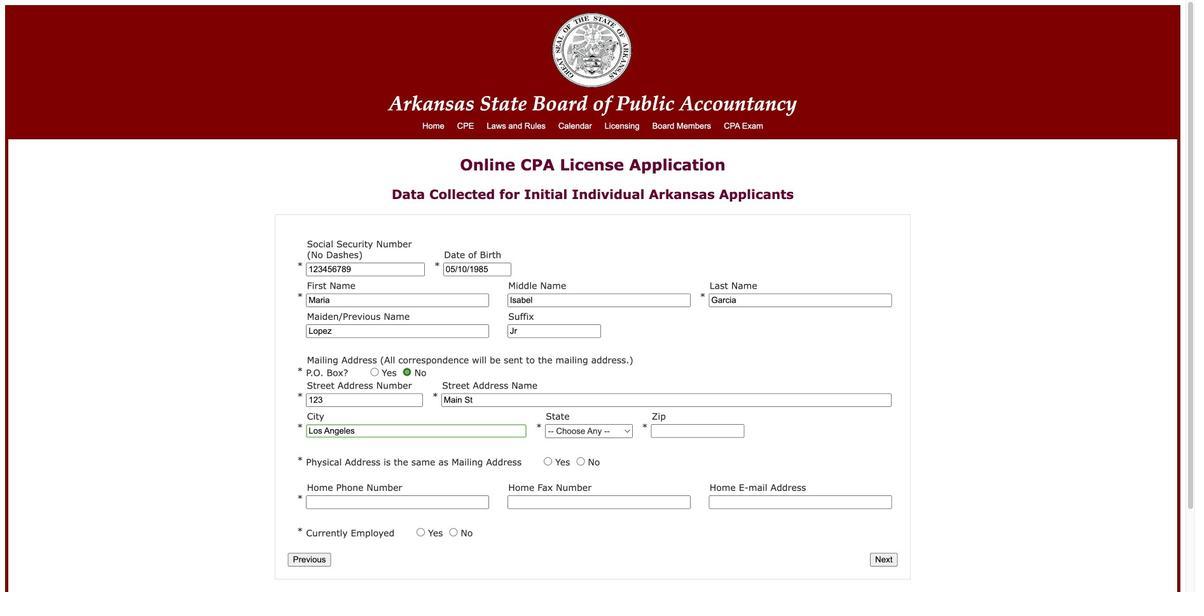 Task type: locate. For each thing, give the bounding box(es) containing it.
None text field
[[306, 263, 425, 276], [306, 294, 489, 307], [508, 294, 691, 307], [306, 324, 489, 338], [306, 424, 527, 438], [651, 424, 745, 438], [306, 263, 425, 276], [306, 294, 489, 307], [508, 294, 691, 307], [306, 324, 489, 338], [306, 424, 527, 438], [651, 424, 745, 438]]

None button
[[288, 553, 331, 567]]

asbpa state seal image
[[548, 8, 638, 94]]

None radio
[[371, 368, 379, 376], [449, 528, 458, 537], [371, 368, 379, 376], [449, 528, 458, 537]]

None text field
[[443, 263, 511, 276], [709, 294, 892, 307], [508, 324, 601, 338], [306, 393, 423, 407], [441, 393, 892, 407], [306, 496, 489, 509], [508, 496, 691, 509], [709, 496, 892, 509], [443, 263, 511, 276], [709, 294, 892, 307], [508, 324, 601, 338], [306, 393, 423, 407], [441, 393, 892, 407], [306, 496, 489, 509], [508, 496, 691, 509], [709, 496, 892, 509]]

None submit
[[870, 553, 898, 567]]

None radio
[[403, 368, 411, 376], [544, 457, 552, 466], [577, 457, 585, 466], [417, 528, 425, 537], [403, 368, 411, 376], [544, 457, 552, 466], [577, 457, 585, 466], [417, 528, 425, 537]]



